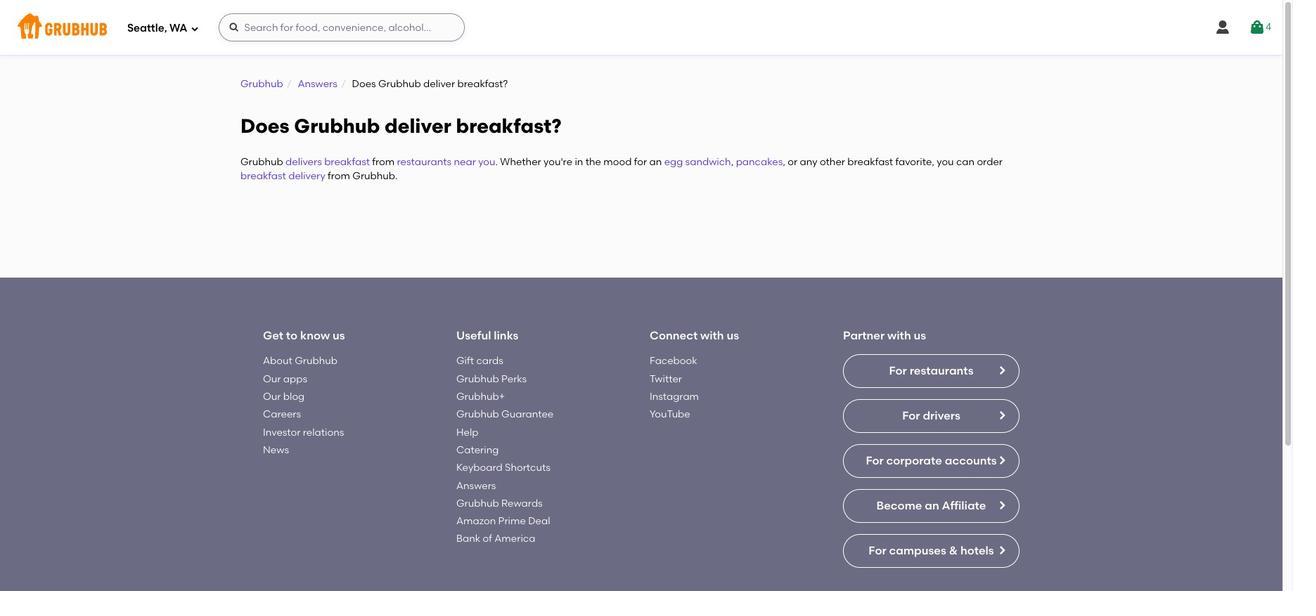 Task type: locate. For each thing, give the bounding box(es) containing it.
grubhub inside grubhub delivers breakfast from restaurants near you . whether you're in the mood for an egg sandwich , pancakes , or any other breakfast favorite, you can order breakfast delivery from grubhub.
[[241, 156, 283, 168]]

right image inside for corporate accounts link
[[997, 455, 1008, 467]]

1 horizontal spatial you
[[937, 156, 954, 168]]

breakfast right other
[[848, 156, 894, 168]]

mood
[[604, 156, 632, 168]]

with right 'connect'
[[701, 329, 724, 343]]

gift cards link
[[457, 356, 504, 368]]

1 horizontal spatial ,
[[783, 156, 786, 168]]

order
[[977, 156, 1003, 168]]

0 vertical spatial restaurants
[[397, 156, 452, 168]]

0 vertical spatial from
[[372, 156, 395, 168]]

1 horizontal spatial with
[[888, 329, 911, 343]]

grubhub delivers breakfast from restaurants near you . whether you're in the mood for an egg sandwich , pancakes , or any other breakfast favorite, you can order breakfast delivery from grubhub.
[[241, 156, 1003, 182]]

0 horizontal spatial restaurants
[[397, 156, 452, 168]]

0 vertical spatial our
[[263, 373, 281, 385]]

you left can
[[937, 156, 954, 168]]

us up for restaurants
[[914, 329, 927, 343]]

partner
[[843, 329, 885, 343]]

does down search for food, convenience, alcohol... search box
[[352, 78, 376, 90]]

for left the corporate
[[866, 455, 884, 468]]

0 vertical spatial does
[[352, 78, 376, 90]]

1 horizontal spatial does
[[352, 78, 376, 90]]

for for for drivers
[[903, 410, 921, 423]]

grubhub inside about grubhub our apps our blog careers investor relations news
[[295, 356, 338, 368]]

an left affiliate
[[925, 500, 940, 513]]

our down about
[[263, 373, 281, 385]]

3 us from the left
[[914, 329, 927, 343]]

america
[[495, 534, 536, 545]]

sandwich
[[686, 156, 731, 168]]

amazon prime deal link
[[457, 516, 550, 528]]

seattle,
[[127, 22, 167, 34]]

other
[[820, 156, 846, 168]]

breakfast
[[324, 156, 370, 168], [848, 156, 894, 168], [241, 170, 286, 182]]

for campuses & hotels
[[869, 545, 995, 558]]

of
[[483, 534, 492, 545]]

links
[[494, 329, 519, 343]]

for left "drivers"
[[903, 410, 921, 423]]

right image inside the for campuses & hotels link
[[997, 546, 1008, 557]]

1 horizontal spatial breakfast
[[324, 156, 370, 168]]

restaurants
[[397, 156, 452, 168], [910, 365, 974, 378]]

about
[[263, 356, 292, 368]]

keyboard
[[457, 462, 503, 474]]

facebook twitter instagram youtube
[[650, 356, 699, 421]]

can
[[957, 156, 975, 168]]

1 vertical spatial from
[[328, 170, 350, 182]]

0 vertical spatial does grubhub deliver breakfast?
[[352, 78, 508, 90]]

1 us from the left
[[333, 329, 345, 343]]

0 horizontal spatial ,
[[731, 156, 734, 168]]

breakfast down the delivers
[[241, 170, 286, 182]]

egg sandwich link
[[665, 156, 731, 168]]

4
[[1266, 21, 1272, 33]]

svg image
[[228, 22, 240, 33]]

grubhub
[[241, 78, 283, 90], [378, 78, 421, 90], [294, 114, 380, 138], [241, 156, 283, 168], [295, 356, 338, 368], [457, 373, 499, 385], [457, 409, 499, 421], [457, 498, 499, 510]]

right image for for corporate accounts
[[997, 455, 1008, 467]]

help link
[[457, 427, 479, 439]]

breakfast delivery link
[[241, 170, 326, 182]]

grubhub+ link
[[457, 391, 505, 403]]

us right know
[[333, 329, 345, 343]]

5 right image from the top
[[997, 546, 1008, 557]]

0 vertical spatial answers
[[298, 78, 338, 90]]

bank of america link
[[457, 534, 536, 545]]

1 right image from the top
[[997, 365, 1008, 377]]

answers link down keyboard
[[457, 480, 496, 492]]

1 vertical spatial answers
[[457, 480, 496, 492]]

right image inside the for drivers "link"
[[997, 410, 1008, 422]]

right image inside for restaurants link
[[997, 365, 1008, 377]]

4 right image from the top
[[997, 500, 1008, 512]]

, left pancakes link
[[731, 156, 734, 168]]

catering
[[457, 445, 499, 457]]

4 button
[[1249, 15, 1272, 40]]

Search for food, convenience, alcohol... search field
[[218, 13, 465, 42]]

for for for campuses & hotels
[[869, 545, 887, 558]]

0 horizontal spatial you
[[478, 156, 496, 168]]

with for partner
[[888, 329, 911, 343]]

grubhub rewards link
[[457, 498, 543, 510]]

instagram
[[650, 391, 699, 403]]

2 , from the left
[[783, 156, 786, 168]]

answers
[[298, 78, 338, 90], [457, 480, 496, 492]]

0 horizontal spatial svg image
[[190, 24, 199, 33]]

1 vertical spatial answers link
[[457, 480, 496, 492]]

1 vertical spatial our
[[263, 391, 281, 403]]

does down the grubhub link
[[241, 114, 290, 138]]

1 vertical spatial an
[[925, 500, 940, 513]]

does grubhub deliver breakfast?
[[352, 78, 508, 90], [241, 114, 562, 138]]

cards
[[477, 356, 504, 368]]

youtube link
[[650, 409, 691, 421]]

1 vertical spatial does
[[241, 114, 290, 138]]

an right for
[[650, 156, 662, 168]]

you
[[478, 156, 496, 168], [937, 156, 954, 168]]

restaurants up "drivers"
[[910, 365, 974, 378]]

right image for for restaurants
[[997, 365, 1008, 377]]

3 right image from the top
[[997, 455, 1008, 467]]

you right the near
[[478, 156, 496, 168]]

0 horizontal spatial us
[[333, 329, 345, 343]]

2 with from the left
[[888, 329, 911, 343]]

restaurants inside grubhub delivers breakfast from restaurants near you . whether you're in the mood for an egg sandwich , pancakes , or any other breakfast favorite, you can order breakfast delivery from grubhub.
[[397, 156, 452, 168]]

connect with us
[[650, 329, 739, 343]]

1 horizontal spatial us
[[727, 329, 739, 343]]

from
[[372, 156, 395, 168], [328, 170, 350, 182]]

svg image
[[1215, 19, 1232, 36], [1249, 19, 1266, 36], [190, 24, 199, 33]]

restaurants left the near
[[397, 156, 452, 168]]

0 horizontal spatial does
[[241, 114, 290, 138]]

delivers breakfast link
[[286, 156, 370, 168]]

us
[[333, 329, 345, 343], [727, 329, 739, 343], [914, 329, 927, 343]]

from down delivers breakfast link
[[328, 170, 350, 182]]

wa
[[170, 22, 188, 34]]

0 vertical spatial deliver
[[424, 78, 455, 90]]

with right partner
[[888, 329, 911, 343]]

deliver
[[424, 78, 455, 90], [385, 114, 452, 138]]

2 right image from the top
[[997, 410, 1008, 422]]

from up grubhub.
[[372, 156, 395, 168]]

2 horizontal spatial us
[[914, 329, 927, 343]]

prime
[[498, 516, 526, 528]]

campuses
[[890, 545, 947, 558]]

delivery
[[289, 170, 326, 182]]

0 horizontal spatial breakfast
[[241, 170, 286, 182]]

answers link right the grubhub link
[[298, 78, 338, 90]]

our up careers
[[263, 391, 281, 403]]

1 vertical spatial restaurants
[[910, 365, 974, 378]]

1 with from the left
[[701, 329, 724, 343]]

become an affiliate link
[[843, 490, 1020, 524]]

2 horizontal spatial breakfast
[[848, 156, 894, 168]]

for inside "link"
[[903, 410, 921, 423]]

an inside grubhub delivers breakfast from restaurants near you . whether you're in the mood for an egg sandwich , pancakes , or any other breakfast favorite, you can order breakfast delivery from grubhub.
[[650, 156, 662, 168]]

breakfast up grubhub.
[[324, 156, 370, 168]]

0 horizontal spatial an
[[650, 156, 662, 168]]

1 horizontal spatial answers
[[457, 480, 496, 492]]

2 us from the left
[[727, 329, 739, 343]]

1 horizontal spatial from
[[372, 156, 395, 168]]

1 horizontal spatial an
[[925, 500, 940, 513]]

right image inside the become an affiliate link
[[997, 500, 1008, 512]]

0 horizontal spatial from
[[328, 170, 350, 182]]

get
[[263, 329, 284, 343]]

egg
[[665, 156, 683, 168]]

about grubhub link
[[263, 356, 338, 368]]

answers right the grubhub link
[[298, 78, 338, 90]]

become
[[877, 500, 923, 513]]

help
[[457, 427, 479, 439]]

2 horizontal spatial svg image
[[1249, 19, 1266, 36]]

news
[[263, 445, 289, 457]]

hotels
[[961, 545, 995, 558]]

deal
[[528, 516, 550, 528]]

1 horizontal spatial svg image
[[1215, 19, 1232, 36]]

rewards
[[502, 498, 543, 510]]

,
[[731, 156, 734, 168], [783, 156, 786, 168]]

0 horizontal spatial with
[[701, 329, 724, 343]]

for down partner with us
[[890, 365, 907, 378]]

for left campuses
[[869, 545, 887, 558]]

0 vertical spatial answers link
[[298, 78, 338, 90]]

news link
[[263, 445, 289, 457]]

right image
[[997, 365, 1008, 377], [997, 410, 1008, 422], [997, 455, 1008, 467], [997, 500, 1008, 512], [997, 546, 1008, 557]]

an
[[650, 156, 662, 168], [925, 500, 940, 513]]

us right 'connect'
[[727, 329, 739, 343]]

drivers
[[923, 410, 961, 423]]

investor relations link
[[263, 427, 344, 439]]

0 vertical spatial an
[[650, 156, 662, 168]]

0 horizontal spatial answers link
[[298, 78, 338, 90]]

get to know us
[[263, 329, 345, 343]]

facebook
[[650, 356, 698, 368]]

1 vertical spatial deliver
[[385, 114, 452, 138]]

our apps link
[[263, 373, 307, 385]]

, left or
[[783, 156, 786, 168]]

delivers
[[286, 156, 322, 168]]

answers down keyboard
[[457, 480, 496, 492]]

careers link
[[263, 409, 301, 421]]

answers link
[[298, 78, 338, 90], [457, 480, 496, 492]]



Task type: describe. For each thing, give the bounding box(es) containing it.
main navigation navigation
[[0, 0, 1283, 55]]

about grubhub our apps our blog careers investor relations news
[[263, 356, 344, 457]]

1 , from the left
[[731, 156, 734, 168]]

twitter link
[[650, 373, 682, 385]]

us for partner with us
[[914, 329, 927, 343]]

seattle, wa
[[127, 22, 188, 34]]

answers inside gift cards grubhub perks grubhub+ grubhub guarantee help catering keyboard shortcuts answers grubhub rewards amazon prime deal bank of america
[[457, 480, 496, 492]]

careers
[[263, 409, 301, 421]]

twitter
[[650, 373, 682, 385]]

keyboard shortcuts link
[[457, 462, 551, 474]]

0 vertical spatial breakfast?
[[458, 78, 508, 90]]

grubhub.
[[353, 170, 398, 182]]

svg image inside the 4 button
[[1249, 19, 1266, 36]]

apps
[[283, 373, 307, 385]]

whether
[[500, 156, 542, 168]]

corporate
[[887, 455, 943, 468]]

2 our from the top
[[263, 391, 281, 403]]

bank
[[457, 534, 481, 545]]

for corporate accounts
[[866, 455, 997, 468]]

1 our from the top
[[263, 373, 281, 385]]

2 you from the left
[[937, 156, 954, 168]]

know
[[300, 329, 330, 343]]

partner with us
[[843, 329, 927, 343]]

you're
[[544, 156, 573, 168]]

right image for become an affiliate
[[997, 500, 1008, 512]]

useful
[[457, 329, 491, 343]]

affiliate
[[942, 500, 987, 513]]

1 horizontal spatial restaurants
[[910, 365, 974, 378]]

grubhub link
[[241, 78, 283, 90]]

any
[[800, 156, 818, 168]]

gift cards grubhub perks grubhub+ grubhub guarantee help catering keyboard shortcuts answers grubhub rewards amazon prime deal bank of america
[[457, 356, 554, 545]]

grubhub guarantee link
[[457, 409, 554, 421]]

for for for restaurants
[[890, 365, 907, 378]]

right image for for drivers
[[997, 410, 1008, 422]]

grubhub perks link
[[457, 373, 527, 385]]

1 you from the left
[[478, 156, 496, 168]]

for campuses & hotels link
[[843, 535, 1020, 569]]

the
[[586, 156, 601, 168]]

amazon
[[457, 516, 496, 528]]

catering link
[[457, 445, 499, 457]]

1 vertical spatial does grubhub deliver breakfast?
[[241, 114, 562, 138]]

pancakes
[[736, 156, 783, 168]]

in
[[575, 156, 583, 168]]

shortcuts
[[505, 462, 551, 474]]

for
[[634, 156, 647, 168]]

perks
[[502, 373, 527, 385]]

facebook link
[[650, 356, 698, 368]]

blog
[[283, 391, 305, 403]]

guarantee
[[502, 409, 554, 421]]

or
[[788, 156, 798, 168]]

restaurants near you link
[[397, 156, 496, 168]]

our blog link
[[263, 391, 305, 403]]

grubhub+
[[457, 391, 505, 403]]

right image for for campuses & hotels
[[997, 546, 1008, 557]]

near
[[454, 156, 476, 168]]

1 horizontal spatial answers link
[[457, 480, 496, 492]]

for corporate accounts link
[[843, 445, 1020, 479]]

pancakes link
[[736, 156, 783, 168]]

.
[[496, 156, 498, 168]]

gift
[[457, 356, 474, 368]]

favorite,
[[896, 156, 935, 168]]

for for for corporate accounts
[[866, 455, 884, 468]]

youtube
[[650, 409, 691, 421]]

with for connect
[[701, 329, 724, 343]]

become an affiliate
[[877, 500, 987, 513]]

for drivers link
[[843, 400, 1020, 434]]

for drivers
[[903, 410, 961, 423]]

&
[[949, 545, 958, 558]]

to
[[286, 329, 298, 343]]

for restaurants
[[890, 365, 974, 378]]

1 vertical spatial breakfast?
[[456, 114, 562, 138]]

relations
[[303, 427, 344, 439]]

accounts
[[945, 455, 997, 468]]

0 horizontal spatial answers
[[298, 78, 338, 90]]

for restaurants link
[[843, 355, 1020, 389]]

connect
[[650, 329, 698, 343]]

us for connect with us
[[727, 329, 739, 343]]



Task type: vqa. For each thing, say whether or not it's contained in the screenshot.
the rightmost svg icon
no



